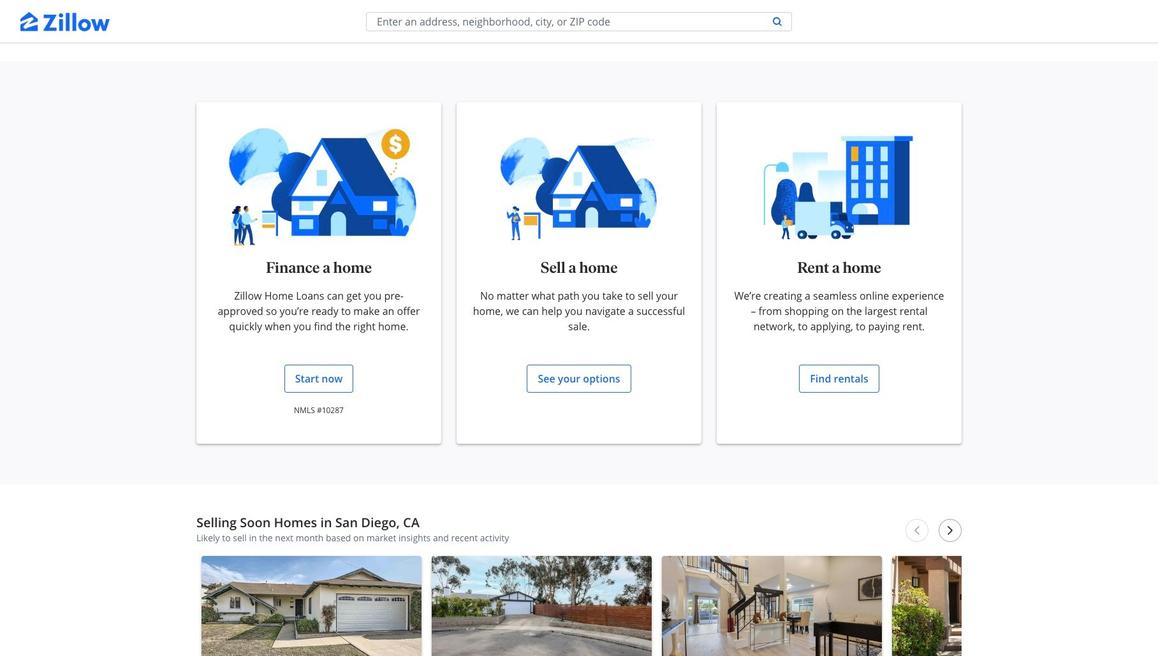 Task type: describe. For each thing, give the bounding box(es) containing it.
13051 entreken ave, san diego, ca 92129 image
[[662, 556, 882, 656]]

2 group from the left
[[432, 556, 652, 656]]

rent a home image
[[732, 128, 947, 248]]

home recommendations carousel element
[[196, 515, 1113, 656]]

zillow logo image
[[20, 0, 110, 43]]

finance_a_home image
[[212, 128, 426, 248]]

2 list from the top
[[196, 551, 1113, 656]]

Enter an address, neighborhood, city, or ZIP code text field
[[367, 12, 761, 30]]

more recommended homes image
[[503, 28, 514, 38]]

1 list from the top
[[196, 0, 962, 15]]

4 group from the left
[[893, 556, 1113, 656]]

sell_a_home image
[[472, 128, 686, 248]]



Task type: locate. For each thing, give the bounding box(es) containing it.
2817 beatrice st, san diego, ca 92139 image
[[202, 556, 422, 656]]

7403 northrup dr, san diego, ca 92126 image
[[432, 556, 652, 656]]

1 vertical spatial list
[[196, 551, 1113, 656]]

3 group from the left
[[662, 556, 882, 656]]

group
[[202, 556, 422, 656], [432, 556, 652, 656], [662, 556, 882, 656], [893, 556, 1113, 656]]

0 vertical spatial list
[[196, 0, 962, 15]]

list
[[196, 0, 962, 15], [196, 551, 1113, 656]]

1 group from the left
[[202, 556, 422, 656]]



Task type: vqa. For each thing, say whether or not it's contained in the screenshot.
the top List
yes



